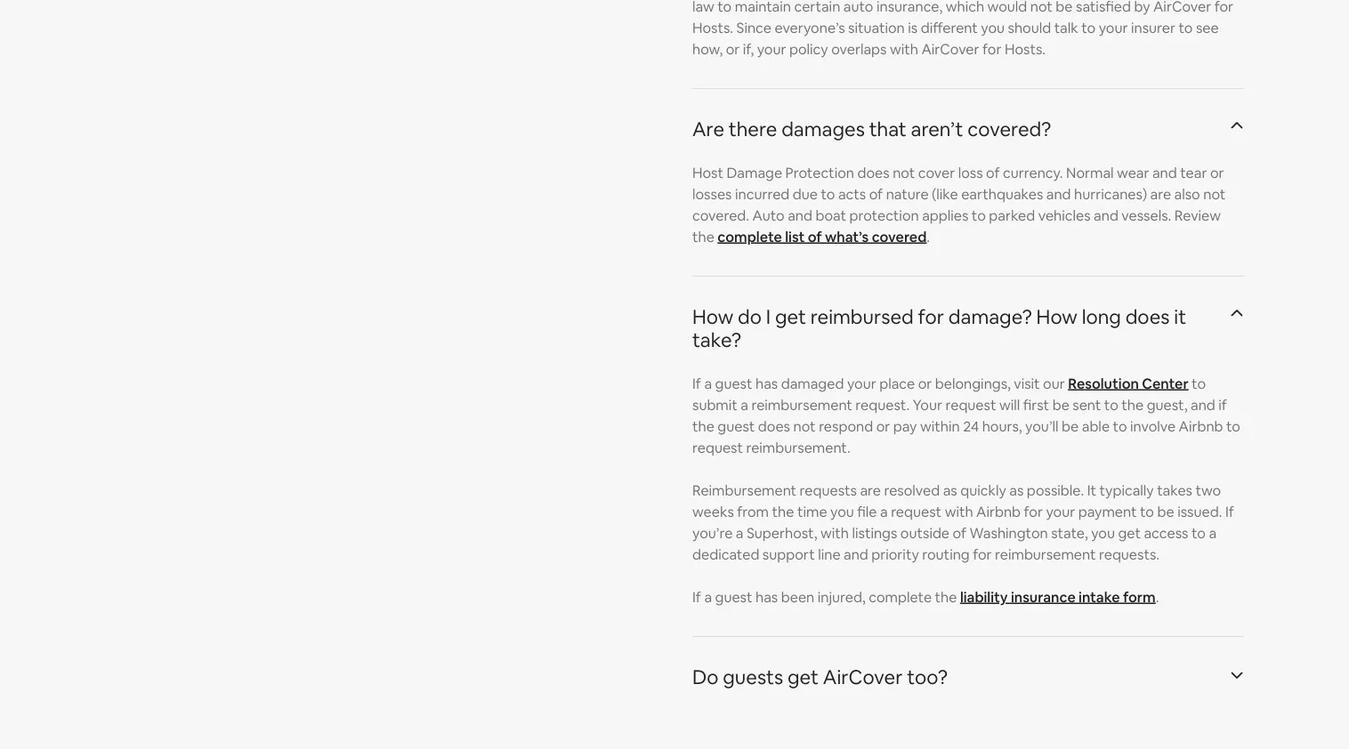 Task type: describe. For each thing, give the bounding box(es) containing it.
reimbursement.
[[746, 438, 851, 456]]

list
[[785, 227, 805, 246]]

damaged
[[781, 374, 844, 392]]

1 horizontal spatial not
[[893, 163, 915, 181]]

complete list of what's covered .
[[718, 227, 930, 246]]

also
[[1174, 185, 1200, 203]]

normal
[[1066, 163, 1114, 181]]

able
[[1082, 417, 1110, 435]]

host
[[692, 163, 723, 181]]

guest,
[[1147, 395, 1188, 414]]

two
[[1196, 481, 1221, 499]]

currency.
[[1003, 163, 1063, 181]]

what's
[[825, 227, 869, 246]]

boat
[[816, 206, 846, 224]]

do
[[692, 664, 719, 690]]

due
[[793, 185, 818, 203]]

(like
[[932, 185, 958, 203]]

respond
[[819, 417, 873, 435]]

aren't
[[911, 116, 963, 141]]

tear
[[1180, 163, 1207, 181]]

protection
[[849, 206, 919, 224]]

weeks
[[692, 502, 734, 520]]

1 as from the left
[[943, 481, 957, 499]]

first
[[1023, 395, 1049, 414]]

has inside to submit a reimbursement request. your request will first be sent to the guest, and if the guest does not respond or pay within 24 hours, you'll be able to involve airbnb to request reimbursement. reimbursement requests are resolved as quickly as possible. it typically takes two weeks from the time you file a request with airbnb for your payment to be issued. if you're a superhost, with listings outside of washington state, you get access to a dedicated support line and priority routing for reimbursement requests. if a guest has been injured, complete the
[[756, 588, 778, 606]]

are inside the "host damage protection does not cover loss of currency. normal wear and tear or losses incurred due to acts of nature (like earthquakes and hurricanes) are also not covered. auto and boat protection applies to parked vehicles and vessels. review the"
[[1150, 185, 1171, 203]]

loss
[[958, 163, 983, 181]]

2 how from the left
[[1036, 304, 1078, 329]]

are
[[692, 116, 724, 141]]

does inside to submit a reimbursement request. your request will first be sent to the guest, and if the guest does not respond or pay within 24 hours, you'll be able to involve airbnb to request reimbursement. reimbursement requests are resolved as quickly as possible. it typically takes two weeks from the time you file a request with airbnb for your payment to be issued. if you're a superhost, with listings outside of washington state, you get access to a dedicated support line and priority routing for reimbursement requests. if a guest has been injured, complete the
[[758, 417, 790, 435]]

the down resolution center link
[[1122, 395, 1144, 414]]

1 vertical spatial request
[[692, 438, 743, 456]]

superhost,
[[747, 524, 817, 542]]

long
[[1082, 304, 1121, 329]]

losses
[[692, 185, 732, 203]]

request.
[[856, 395, 910, 414]]

involve
[[1130, 417, 1176, 435]]

2 horizontal spatial for
[[1024, 502, 1043, 520]]

you're
[[692, 524, 733, 542]]

liability insurance intake form link
[[960, 588, 1156, 606]]

0 horizontal spatial your
[[847, 374, 876, 392]]

damage?
[[949, 304, 1032, 329]]

that
[[869, 116, 907, 141]]

2 as from the left
[[1009, 481, 1024, 499]]

1 horizontal spatial you
[[1091, 524, 1115, 542]]

damage
[[727, 163, 782, 181]]

1 vertical spatial with
[[821, 524, 849, 542]]

are inside to submit a reimbursement request. your request will first be sent to the guest, and if the guest does not respond or pay within 24 hours, you'll be able to involve airbnb to request reimbursement. reimbursement requests are resolved as quickly as possible. it typically takes two weeks from the time you file a request with airbnb for your payment to be issued. if you're a superhost, with listings outside of washington state, you get access to a dedicated support line and priority routing for reimbursement requests. if a guest has been injured, complete the
[[860, 481, 881, 499]]

of up protection
[[869, 185, 883, 203]]

to submit a reimbursement request. your request will first be sent to the guest, and if the guest does not respond or pay within 24 hours, you'll be able to involve airbnb to request reimbursement. reimbursement requests are resolved as quickly as possible. it typically takes two weeks from the time you file a request with airbnb for your payment to be issued. if you're a superhost, with listings outside of washington state, you get access to a dedicated support line and priority routing for reimbursement requests. if a guest has been injured, complete the
[[692, 374, 1241, 606]]

reimbursed
[[811, 304, 914, 329]]

requests
[[800, 481, 857, 499]]

resolution center link
[[1068, 374, 1189, 392]]

priority
[[872, 545, 919, 563]]

cover
[[918, 163, 955, 181]]

to down earthquakes
[[972, 206, 986, 224]]

of right loss
[[986, 163, 1000, 181]]

guests
[[723, 664, 783, 690]]

injured,
[[818, 588, 866, 606]]

if
[[1219, 395, 1227, 414]]

1 vertical spatial be
[[1062, 417, 1079, 435]]

sent
[[1073, 395, 1101, 414]]

outside
[[900, 524, 950, 542]]

from
[[737, 502, 769, 520]]

your
[[913, 395, 942, 414]]

does inside the "host damage protection does not cover loss of currency. normal wear and tear or losses incurred due to acts of nature (like earthquakes and hurricanes) are also not covered. auto and boat protection applies to parked vehicles and vessels. review the"
[[857, 163, 890, 181]]

i
[[766, 304, 771, 329]]

hurricanes)
[[1074, 185, 1147, 203]]

auto
[[752, 206, 785, 224]]

to down if
[[1226, 417, 1241, 435]]

and up vehicles
[[1046, 185, 1071, 203]]

do guests get aircover too?
[[692, 664, 948, 690]]

are there damages that aren't covered?
[[692, 116, 1051, 141]]

quickly
[[960, 481, 1006, 499]]

how do i get reimbursed for damage? how long does it take? button
[[692, 284, 1244, 373]]

and up list
[[788, 206, 812, 224]]

place
[[879, 374, 915, 392]]

our
[[1043, 374, 1065, 392]]

of inside to submit a reimbursement request. your request will first be sent to the guest, and if the guest does not respond or pay within 24 hours, you'll be able to involve airbnb to request reimbursement. reimbursement requests are resolved as quickly as possible. it typically takes two weeks from the time you file a request with airbnb for your payment to be issued. if you're a superhost, with listings outside of washington state, you get access to a dedicated support line and priority routing for reimbursement requests. if a guest has been injured, complete the
[[953, 524, 966, 542]]

of right list
[[808, 227, 822, 246]]

within
[[920, 417, 960, 435]]

a up submit
[[704, 374, 712, 392]]

the up superhost, in the right bottom of the page
[[772, 502, 794, 520]]

and left 'tear'
[[1152, 163, 1177, 181]]

applies
[[922, 206, 969, 224]]

1 horizontal spatial airbnb
[[1179, 417, 1223, 435]]

state,
[[1051, 524, 1088, 542]]

do
[[738, 304, 762, 329]]

resolution
[[1068, 374, 1139, 392]]

the left "liability"
[[935, 588, 957, 606]]

submit
[[692, 395, 738, 414]]

liability
[[960, 588, 1008, 606]]

center
[[1142, 374, 1189, 392]]

pay
[[893, 417, 917, 435]]

are there damages that aren't covered? button
[[692, 96, 1244, 162]]

you'll
[[1025, 417, 1059, 435]]

and left if
[[1191, 395, 1215, 414]]

0 vertical spatial guest
[[715, 374, 752, 392]]

to up boat
[[821, 185, 835, 203]]

1 horizontal spatial reimbursement
[[995, 545, 1096, 563]]

incurred
[[735, 185, 790, 203]]

it
[[1087, 481, 1096, 499]]

time
[[797, 502, 827, 520]]

access
[[1144, 524, 1188, 542]]



Task type: vqa. For each thing, say whether or not it's contained in the screenshot.
fourth the Edit from the bottom of the Offers and updates tab panel
no



Task type: locate. For each thing, give the bounding box(es) containing it.
does left 'it'
[[1125, 304, 1170, 329]]

2 horizontal spatial or
[[1210, 163, 1224, 181]]

has left 'been'
[[756, 588, 778, 606]]

typically
[[1100, 481, 1154, 499]]

of up routing
[[953, 524, 966, 542]]

the down submit
[[692, 417, 714, 435]]

resolved
[[884, 481, 940, 499]]

request down submit
[[692, 438, 743, 456]]

guest up submit
[[715, 374, 752, 392]]

be
[[1052, 395, 1070, 414], [1062, 417, 1079, 435], [1157, 502, 1174, 520]]

how
[[692, 304, 734, 329], [1036, 304, 1078, 329]]

airbnb down if
[[1179, 417, 1223, 435]]

you left file
[[830, 502, 854, 520]]

complete down 'priority'
[[869, 588, 932, 606]]

0 vertical spatial airbnb
[[1179, 417, 1223, 435]]

0 vertical spatial complete
[[718, 227, 782, 246]]

request up 24 on the right bottom of the page
[[946, 395, 996, 414]]

vehicles
[[1038, 206, 1091, 224]]

as right quickly
[[1009, 481, 1024, 499]]

and
[[1152, 163, 1177, 181], [1046, 185, 1071, 203], [788, 206, 812, 224], [1094, 206, 1119, 224], [1191, 395, 1215, 414], [844, 545, 868, 563]]

be left able
[[1062, 417, 1079, 435]]

0 horizontal spatial does
[[758, 417, 790, 435]]

0 horizontal spatial you
[[830, 502, 854, 520]]

aircover
[[823, 664, 903, 690]]

1 horizontal spatial are
[[1150, 185, 1171, 203]]

too?
[[907, 664, 948, 690]]

to down resolution on the right of the page
[[1104, 395, 1118, 414]]

airbnb
[[1179, 417, 1223, 435], [976, 502, 1021, 520]]

or inside to submit a reimbursement request. your request will first be sent to the guest, and if the guest does not respond or pay within 24 hours, you'll be able to involve airbnb to request reimbursement. reimbursement requests are resolved as quickly as possible. it typically takes two weeks from the time you file a request with airbnb for your payment to be issued. if you're a superhost, with listings outside of washington state, you get access to a dedicated support line and priority routing for reimbursement requests. if a guest has been injured, complete the
[[876, 417, 890, 435]]

your down possible.
[[1046, 502, 1075, 520]]

how left do
[[692, 304, 734, 329]]

1 horizontal spatial for
[[973, 545, 992, 563]]

0 horizontal spatial .
[[927, 227, 930, 246]]

0 horizontal spatial how
[[692, 304, 734, 329]]

to down issued.
[[1192, 524, 1206, 542]]

or up the your at the bottom of the page
[[918, 374, 932, 392]]

liability insurance intake form .
[[960, 588, 1159, 606]]

be up access
[[1157, 502, 1174, 520]]

reimbursement
[[692, 481, 797, 499]]

1 vertical spatial does
[[1125, 304, 1170, 329]]

. down requests.
[[1156, 588, 1159, 606]]

2 vertical spatial guest
[[715, 588, 752, 606]]

0 vertical spatial reimbursement
[[752, 395, 852, 414]]

0 horizontal spatial with
[[821, 524, 849, 542]]

the
[[692, 227, 714, 246], [1122, 395, 1144, 414], [692, 417, 714, 435], [772, 502, 794, 520], [935, 588, 957, 606]]

request
[[946, 395, 996, 414], [692, 438, 743, 456], [891, 502, 942, 520]]

listings
[[852, 524, 897, 542]]

covered.
[[692, 206, 749, 224]]

0 horizontal spatial not
[[793, 417, 816, 435]]

reimbursement down damaged
[[752, 395, 852, 414]]

0 vertical spatial be
[[1052, 395, 1070, 414]]

for inside how do i get reimbursed for damage? how long does it take?
[[918, 304, 944, 329]]

not up reimbursement.
[[793, 417, 816, 435]]

1 vertical spatial not
[[1203, 185, 1226, 203]]

0 vertical spatial with
[[945, 502, 973, 520]]

complete list of what's covered link
[[718, 227, 927, 246]]

or down the 'request.'
[[876, 417, 890, 435]]

covered?
[[968, 116, 1051, 141]]

a down issued.
[[1209, 524, 1217, 542]]

reimbursement down state,
[[995, 545, 1096, 563]]

vessels.
[[1122, 206, 1171, 224]]

not up the nature
[[893, 163, 915, 181]]

get inside to submit a reimbursement request. your request will first be sent to the guest, and if the guest does not respond or pay within 24 hours, you'll be able to involve airbnb to request reimbursement. reimbursement requests are resolved as quickly as possible. it typically takes two weeks from the time you file a request with airbnb for your payment to be issued. if you're a superhost, with listings outside of washington state, you get access to a dedicated support line and priority routing for reimbursement requests. if a guest has been injured, complete the
[[1118, 524, 1141, 542]]

2 horizontal spatial does
[[1125, 304, 1170, 329]]

are up file
[[860, 481, 881, 499]]

1 vertical spatial .
[[1156, 588, 1159, 606]]

as left quickly
[[943, 481, 957, 499]]

you
[[830, 502, 854, 520], [1091, 524, 1115, 542]]

and right line
[[844, 545, 868, 563]]

for down washington
[[973, 545, 992, 563]]

or inside the "host damage protection does not cover loss of currency. normal wear and tear or losses incurred due to acts of nature (like earthquakes and hurricanes) are also not covered. auto and boat protection applies to parked vehicles and vessels. review the"
[[1210, 163, 1224, 181]]

2 vertical spatial if
[[692, 588, 701, 606]]

guest down the 'dedicated'
[[715, 588, 752, 606]]

to up access
[[1140, 502, 1154, 520]]

1 horizontal spatial does
[[857, 163, 890, 181]]

with
[[945, 502, 973, 520], [821, 524, 849, 542]]

1 vertical spatial get
[[1118, 524, 1141, 542]]

1 vertical spatial reimbursement
[[995, 545, 1096, 563]]

guest
[[715, 374, 752, 392], [718, 417, 755, 435], [715, 588, 752, 606]]

intake
[[1079, 588, 1120, 606]]

the inside the "host damage protection does not cover loss of currency. normal wear and tear or losses incurred due to acts of nature (like earthquakes and hurricanes) are also not covered. auto and boat protection applies to parked vehicles and vessels. review the"
[[692, 227, 714, 246]]

0 vertical spatial your
[[847, 374, 876, 392]]

it
[[1174, 304, 1186, 329]]

routing
[[922, 545, 970, 563]]

0 vertical spatial for
[[918, 304, 944, 329]]

damages
[[782, 116, 865, 141]]

0 horizontal spatial airbnb
[[976, 502, 1021, 520]]

for
[[918, 304, 944, 329], [1024, 502, 1043, 520], [973, 545, 992, 563]]

host damage protection does not cover loss of currency. normal wear and tear or losses incurred due to acts of nature (like earthquakes and hurricanes) are also not covered. auto and boat protection applies to parked vehicles and vessels. review the
[[692, 163, 1226, 246]]

get right the i
[[775, 304, 806, 329]]

0 horizontal spatial request
[[692, 438, 743, 456]]

0 vertical spatial request
[[946, 395, 996, 414]]

1 how from the left
[[692, 304, 734, 329]]

be down our
[[1052, 395, 1070, 414]]

1 horizontal spatial .
[[1156, 588, 1159, 606]]

not inside to submit a reimbursement request. your request will first be sent to the guest, and if the guest does not respond or pay within 24 hours, you'll be able to involve airbnb to request reimbursement. reimbursement requests are resolved as quickly as possible. it typically takes two weeks from the time you file a request with airbnb for your payment to be issued. if you're a superhost, with listings outside of washington state, you get access to a dedicated support line and priority routing for reimbursement requests. if a guest has been injured, complete the
[[793, 417, 816, 435]]

0 vertical spatial are
[[1150, 185, 1171, 203]]

how do i get reimbursed for damage? how long does it take?
[[692, 304, 1186, 352]]

0 horizontal spatial complete
[[718, 227, 782, 246]]

to
[[821, 185, 835, 203], [972, 206, 986, 224], [1192, 374, 1206, 392], [1104, 395, 1118, 414], [1113, 417, 1127, 435], [1226, 417, 1241, 435], [1140, 502, 1154, 520], [1192, 524, 1206, 542]]

1 vertical spatial for
[[1024, 502, 1043, 520]]

belongings,
[[935, 374, 1011, 392]]

wear
[[1117, 163, 1149, 181]]

your
[[847, 374, 876, 392], [1046, 502, 1075, 520]]

0 vertical spatial not
[[893, 163, 915, 181]]

. down applies
[[927, 227, 930, 246]]

are up vessels.
[[1150, 185, 1171, 203]]

with up line
[[821, 524, 849, 542]]

1 has from the top
[[756, 374, 778, 392]]

a down the 'dedicated'
[[704, 588, 712, 606]]

complete
[[718, 227, 782, 246], [869, 588, 932, 606]]

0 vertical spatial you
[[830, 502, 854, 520]]

a down from
[[736, 524, 743, 542]]

1 vertical spatial complete
[[869, 588, 932, 606]]

1 horizontal spatial request
[[891, 502, 942, 520]]

form
[[1123, 588, 1156, 606]]

a right submit
[[741, 395, 748, 414]]

airbnb up washington
[[976, 502, 1021, 520]]

1 vertical spatial you
[[1091, 524, 1115, 542]]

1 vertical spatial your
[[1046, 502, 1075, 520]]

payment
[[1078, 502, 1137, 520]]

not
[[893, 163, 915, 181], [1203, 185, 1226, 203], [793, 417, 816, 435]]

for left damage?
[[918, 304, 944, 329]]

does up reimbursement.
[[758, 417, 790, 435]]

complete inside to submit a reimbursement request. your request will first be sent to the guest, and if the guest does not respond or pay within 24 hours, you'll be able to involve airbnb to request reimbursement. reimbursement requests are resolved as quickly as possible. it typically takes two weeks from the time you file a request with airbnb for your payment to be issued. if you're a superhost, with listings outside of washington state, you get access to a dedicated support line and priority routing for reimbursement requests. if a guest has been injured, complete the
[[869, 588, 932, 606]]

the down the 'covered.' at the top of the page
[[692, 227, 714, 246]]

0 horizontal spatial or
[[876, 417, 890, 435]]

0 vertical spatial get
[[775, 304, 806, 329]]

if down the 'dedicated'
[[692, 588, 701, 606]]

you down payment
[[1091, 524, 1115, 542]]

1 horizontal spatial how
[[1036, 304, 1078, 329]]

issued.
[[1178, 502, 1222, 520]]

0 horizontal spatial for
[[918, 304, 944, 329]]

your inside to submit a reimbursement request. your request will first be sent to the guest, and if the guest does not respond or pay within 24 hours, you'll be able to involve airbnb to request reimbursement. reimbursement requests are resolved as quickly as possible. it typically takes two weeks from the time you file a request with airbnb for your payment to be issued. if you're a superhost, with listings outside of washington state, you get access to a dedicated support line and priority routing for reimbursement requests. if a guest has been injured, complete the
[[1046, 502, 1075, 520]]

1 horizontal spatial with
[[945, 502, 973, 520]]

are
[[1150, 185, 1171, 203], [860, 481, 881, 499]]

2 has from the top
[[756, 588, 778, 606]]

earthquakes
[[961, 185, 1043, 203]]

1 vertical spatial has
[[756, 588, 778, 606]]

2 vertical spatial request
[[891, 502, 942, 520]]

to right the center
[[1192, 374, 1206, 392]]

0 vertical spatial if
[[692, 374, 701, 392]]

get right guests
[[788, 664, 819, 690]]

2 vertical spatial get
[[788, 664, 819, 690]]

your up the 'request.'
[[847, 374, 876, 392]]

possible.
[[1027, 481, 1084, 499]]

24
[[963, 417, 979, 435]]

0 horizontal spatial reimbursement
[[752, 395, 852, 414]]

1 horizontal spatial or
[[918, 374, 932, 392]]

guest down submit
[[718, 417, 755, 435]]

2 vertical spatial does
[[758, 417, 790, 435]]

a right file
[[880, 502, 888, 520]]

for down possible.
[[1024, 502, 1043, 520]]

visit
[[1014, 374, 1040, 392]]

takes
[[1157, 481, 1192, 499]]

if up submit
[[692, 374, 701, 392]]

2 vertical spatial or
[[876, 417, 890, 435]]

nature
[[886, 185, 929, 203]]

if right issued.
[[1225, 502, 1234, 520]]

do guests get aircover too? button
[[692, 644, 1244, 710]]

does inside how do i get reimbursed for damage? how long does it take?
[[1125, 304, 1170, 329]]

complete down auto in the top of the page
[[718, 227, 782, 246]]

get up requests.
[[1118, 524, 1141, 542]]

get inside how do i get reimbursed for damage? how long does it take?
[[775, 304, 806, 329]]

review
[[1175, 206, 1221, 224]]

1 horizontal spatial complete
[[869, 588, 932, 606]]

requests.
[[1099, 545, 1160, 563]]

insurance
[[1011, 588, 1076, 606]]

1 vertical spatial guest
[[718, 417, 755, 435]]

0 vertical spatial or
[[1210, 163, 1224, 181]]

0 vertical spatial has
[[756, 374, 778, 392]]

does up acts
[[857, 163, 890, 181]]

covered
[[872, 227, 927, 246]]

or right 'tear'
[[1210, 163, 1224, 181]]

0 horizontal spatial are
[[860, 481, 881, 499]]

and down hurricanes)
[[1094, 206, 1119, 224]]

1 vertical spatial airbnb
[[976, 502, 1021, 520]]

washington
[[970, 524, 1048, 542]]

take?
[[692, 327, 741, 352]]

request down resolved
[[891, 502, 942, 520]]

1 vertical spatial are
[[860, 481, 881, 499]]

not up review
[[1203, 185, 1226, 203]]

of
[[986, 163, 1000, 181], [869, 185, 883, 203], [808, 227, 822, 246], [953, 524, 966, 542]]

2 vertical spatial be
[[1157, 502, 1174, 520]]

to right able
[[1113, 417, 1127, 435]]

with down quickly
[[945, 502, 973, 520]]

0 vertical spatial does
[[857, 163, 890, 181]]

support
[[763, 545, 815, 563]]

will
[[999, 395, 1020, 414]]

there
[[729, 116, 777, 141]]

been
[[781, 588, 815, 606]]

if a guest has damaged your place or belongings, visit our resolution center
[[692, 374, 1189, 392]]

1 vertical spatial or
[[918, 374, 932, 392]]

dedicated
[[692, 545, 759, 563]]

2 horizontal spatial not
[[1203, 185, 1226, 203]]

1 horizontal spatial your
[[1046, 502, 1075, 520]]

has left damaged
[[756, 374, 778, 392]]

acts
[[838, 185, 866, 203]]

0 horizontal spatial as
[[943, 481, 957, 499]]

0 vertical spatial .
[[927, 227, 930, 246]]

does
[[857, 163, 890, 181], [1125, 304, 1170, 329], [758, 417, 790, 435]]

a
[[704, 374, 712, 392], [741, 395, 748, 414], [880, 502, 888, 520], [736, 524, 743, 542], [1209, 524, 1217, 542], [704, 588, 712, 606]]

2 vertical spatial not
[[793, 417, 816, 435]]

how left long
[[1036, 304, 1078, 329]]

reimbursement
[[752, 395, 852, 414], [995, 545, 1096, 563]]

1 horizontal spatial as
[[1009, 481, 1024, 499]]

2 horizontal spatial request
[[946, 395, 996, 414]]

2 vertical spatial for
[[973, 545, 992, 563]]

1 vertical spatial if
[[1225, 502, 1234, 520]]

get
[[775, 304, 806, 329], [1118, 524, 1141, 542], [788, 664, 819, 690]]



